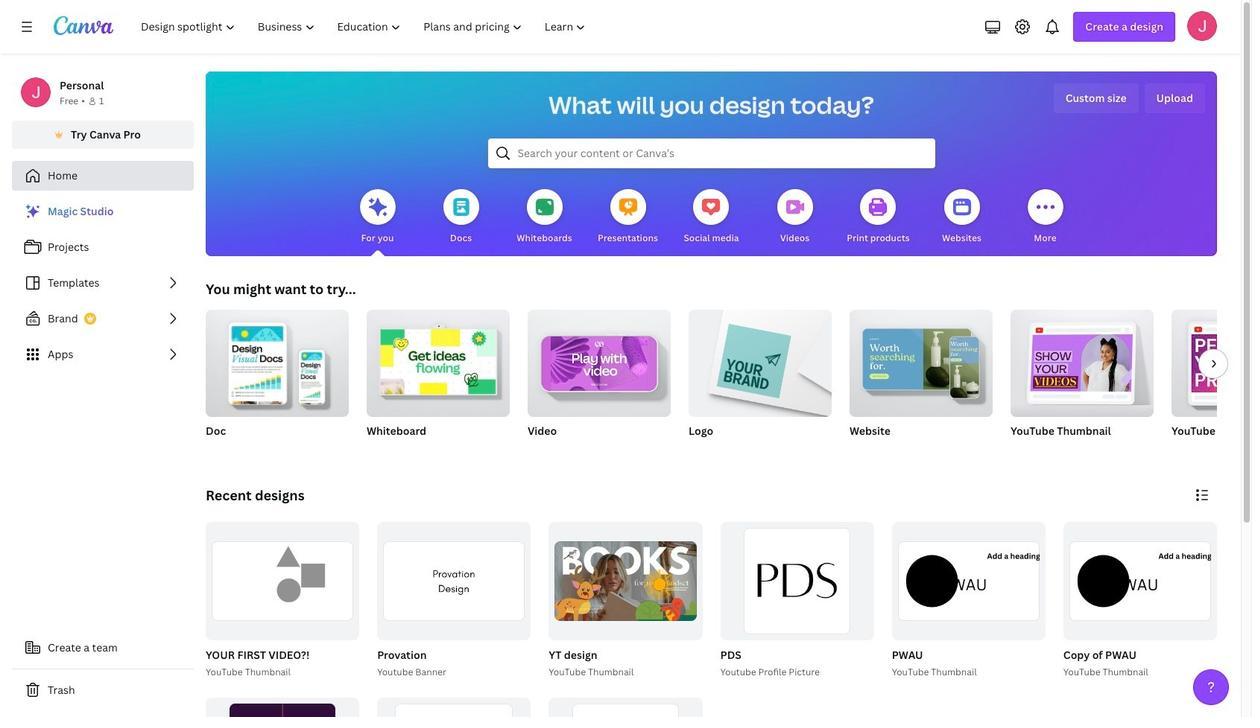 Task type: vqa. For each thing, say whether or not it's contained in the screenshot.
Language: English (US) button
no



Task type: describe. For each thing, give the bounding box(es) containing it.
Search search field
[[518, 139, 905, 168]]

james peterson image
[[1187, 11, 1217, 41]]



Task type: locate. For each thing, give the bounding box(es) containing it.
None search field
[[488, 139, 935, 168]]

list
[[12, 197, 194, 370]]

top level navigation element
[[131, 12, 599, 42]]

group
[[367, 304, 510, 458], [367, 304, 510, 417], [528, 304, 671, 458], [528, 304, 671, 417], [689, 304, 832, 458], [689, 304, 832, 417], [850, 304, 993, 458], [850, 304, 993, 417], [1011, 304, 1154, 458], [1011, 304, 1154, 417], [206, 310, 349, 458], [1172, 310, 1252, 458], [1172, 310, 1252, 417], [203, 522, 359, 680], [374, 522, 531, 680], [377, 522, 531, 641], [546, 522, 703, 680], [549, 522, 703, 641], [717, 522, 874, 680], [720, 522, 874, 641], [889, 522, 1046, 680], [892, 522, 1046, 641], [1061, 522, 1217, 680], [1064, 522, 1217, 641], [206, 698, 359, 718], [377, 698, 531, 718], [549, 698, 703, 718]]



